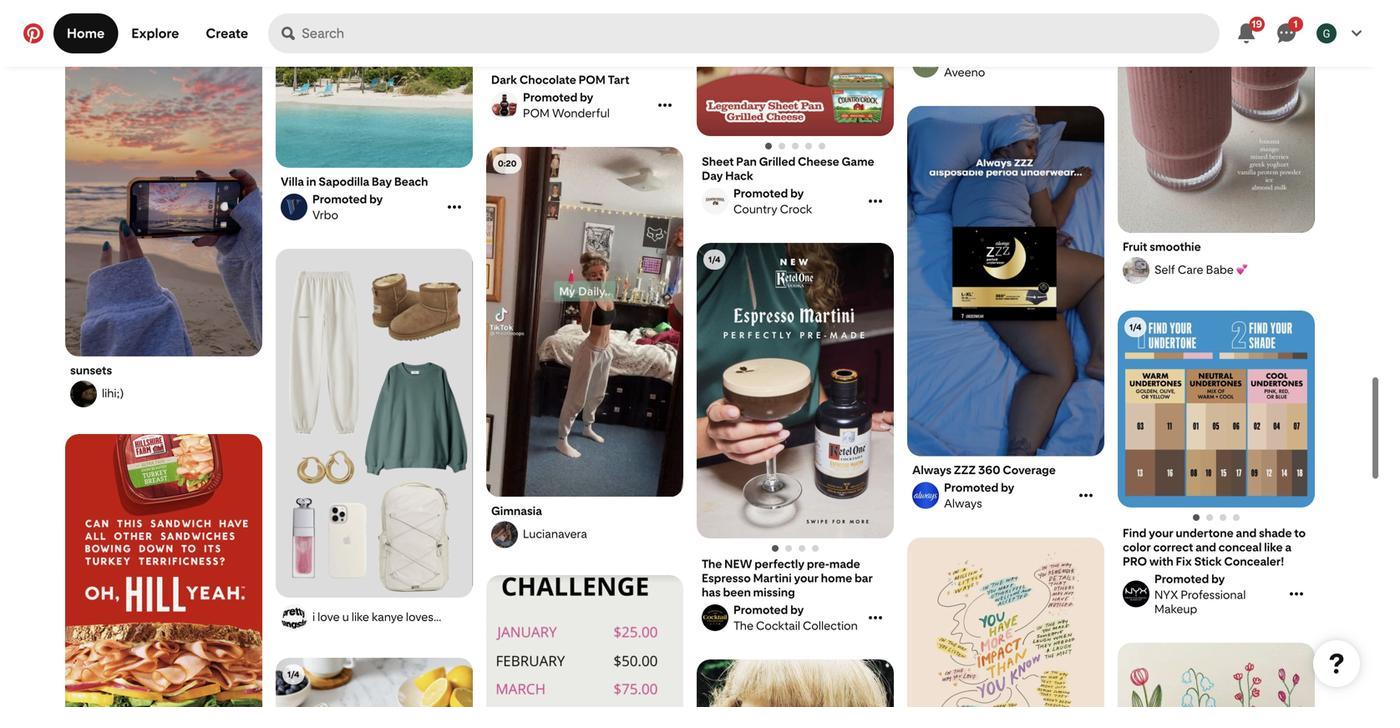 Task type: describe. For each thing, give the bounding box(es) containing it.
1 find your undertone and shade to color correct and conceal like a pro with fix stick concealer! image from the left
[[1193, 515, 1200, 521]]

to
[[1295, 526, 1306, 541]]

just shake, pour, and serve our new ketel one espresso martini cocktail in a bottle. effortless hosting awaits… image
[[697, 243, 894, 539]]

1 vertical spatial pom
[[523, 106, 550, 120]]

fruit
[[1123, 240, 1148, 254]]

new
[[725, 557, 753, 572]]

this contains an image of: image
[[276, 249, 473, 599]]

correct
[[1154, 541, 1194, 555]]

wonderful
[[552, 106, 610, 120]]

with natural ingredients like oat extract, you can feel good knowing each product gently soothes and protects your baby's skin. image
[[908, 0, 1105, 25]]

360
[[979, 463, 1001, 478]]

💕
[[1237, 263, 1248, 277]]

Search text field
[[302, 13, 1220, 53]]

4 br, 5 ba image
[[276, 0, 473, 168]]

sunsets link
[[70, 364, 257, 378]]

day
[[702, 169, 723, 183]]

search icon image
[[282, 27, 295, 40]]

your inside find your undertone and shade to color correct and conceal like a pro with fix stick concealer!
[[1149, 526, 1174, 541]]

find your undertone and shade to color correct and conceal like a pro with fix stick concealer! image
[[1220, 515, 1227, 521]]

hack
[[725, 169, 754, 183]]

explore
[[131, 25, 179, 41]]

create
[[206, 25, 248, 41]]

grilled
[[759, 155, 796, 169]]

missing
[[753, 586, 795, 600]]

vrbo link
[[278, 192, 444, 222]]

greg robinson image
[[1317, 23, 1337, 43]]

country crock link
[[699, 186, 865, 216]]

aveeno
[[944, 65, 986, 79]]

sapodilla
[[319, 175, 370, 189]]

0 vertical spatial pom
[[579, 73, 606, 87]]

chocolate
[[520, 73, 576, 87]]

coverage
[[1003, 463, 1056, 478]]

professional
[[1181, 588, 1246, 603]]

sunsets
[[70, 364, 112, 378]]

can an oven roasted turkey breast pack so much succulent flavor? if it's from hillshire farm®, oh, hill yeah.™ image
[[65, 435, 262, 708]]

nyx
[[1155, 588, 1179, 603]]

always zzz 360 coverage link
[[913, 463, 1100, 478]]

dark chocolate pom tart
[[491, 73, 630, 87]]

cocktail
[[756, 619, 801, 633]]

smoothie
[[1150, 240, 1201, 254]]

been
[[723, 586, 751, 600]]

2 find your undertone and shade to color correct and conceal like a pro with fix stick concealer! image from the left
[[1207, 515, 1213, 521]]

tart
[[608, 73, 630, 87]]

our lemon blueberry baked oatmeal with wonderful seedless lemons is a simple, delicious, wholesome way to start your day. image
[[276, 659, 473, 708]]

lihi;) link
[[68, 381, 260, 408]]

dark chocolate pom tart link
[[491, 73, 679, 87]]

1 sheet pan grilled cheese game day hack image from the left
[[765, 143, 772, 150]]

fruit smoothie link
[[1123, 240, 1310, 254]]

nyx professional makeup link
[[1121, 572, 1286, 617]]

19
[[1252, 18, 1263, 30]]

espresso
[[702, 572, 751, 586]]

aveeno link
[[910, 49, 1076, 79]]

zzz
[[954, 463, 976, 478]]

pre-
[[807, 557, 830, 572]]

martini
[[753, 572, 792, 586]]

this contains an image of: featured prints image
[[908, 538, 1105, 708]]

game
[[842, 155, 875, 169]]

find
[[1123, 526, 1147, 541]]

nyx professional makeup
[[1155, 588, 1246, 617]]

this contains an image of: fruit smoothie image
[[1118, 0, 1315, 233]]

villa in sapodilla bay beach
[[281, 175, 428, 189]]

lucianavera
[[523, 527, 587, 542]]

this contains an image of: art image
[[1118, 643, 1315, 708]]

sheet
[[702, 155, 734, 169]]

always link
[[910, 481, 1076, 511]]

the cocktail collection link
[[699, 603, 865, 633]]



Task type: vqa. For each thing, say whether or not it's contained in the screenshot.
SupremexDollaDollaBill
no



Task type: locate. For each thing, give the bounding box(es) containing it.
find your undertone and shade to color correct and conceal like a pro with fix stick concealer! image left find your undertone and shade to color correct and conceal like a pro with fix stick concealer! icon
[[1207, 515, 1213, 521]]

your
[[1149, 526, 1174, 541], [794, 572, 819, 586]]

bay
[[372, 175, 392, 189]]

babe
[[1206, 263, 1234, 277]]

gimnasia link
[[491, 504, 679, 519]]

the left new
[[702, 557, 722, 572]]

1
[[1294, 18, 1298, 30]]

the for the cocktail collection
[[734, 619, 754, 633]]

0 horizontal spatial your
[[794, 572, 819, 586]]

this contains an image of: if you have any of these toys you just became rich image
[[697, 660, 894, 708]]

pom wonderful
[[523, 106, 610, 120]]

home link
[[53, 13, 118, 53]]

the
[[702, 557, 722, 572], [734, 619, 754, 633]]

fruit smoothie
[[1123, 240, 1201, 254]]

find your undertone and shade to color correct and conceal like a pro with fix stick concealer! image right find your undertone and shade to color correct and conceal like a pro with fix stick concealer! icon
[[1233, 515, 1240, 521]]

find your undertone and shade to color correct and conceal like a pro with fix stick concealer!
[[1123, 526, 1306, 569]]

always for always zzz 360 coverage
[[913, 463, 952, 478]]

2 sheet pan grilled cheese game day hack image from the left
[[792, 143, 799, 150]]

0 vertical spatial your
[[1149, 526, 1174, 541]]

1 horizontal spatial and
[[1236, 526, 1257, 541]]

3 find your undertone and shade to color correct and conceal like a pro with fix stick concealer! image from the left
[[1233, 515, 1240, 521]]

sheet pan grilled cheese game day hack image
[[779, 143, 786, 150]]

vrbo
[[313, 208, 339, 222]]

the new perfectly pre-made espresso martini your home bar has been missing image
[[772, 546, 779, 552], [786, 546, 792, 552], [799, 546, 806, 552]]

the cocktail collection
[[734, 619, 858, 633]]

concealer!
[[1225, 555, 1285, 569]]

bar
[[855, 572, 873, 586]]

made
[[830, 557, 861, 572]]

home
[[821, 572, 853, 586]]

beach
[[394, 175, 428, 189]]

makeup
[[1155, 603, 1198, 617]]

your right find
[[1149, 526, 1174, 541]]

1 vertical spatial your
[[794, 572, 819, 586]]

1 the new perfectly pre-made espresso martini your home bar has been missing image from the left
[[772, 546, 779, 552]]

crock
[[780, 202, 813, 216]]

1 button
[[1267, 13, 1307, 53]]

1 horizontal spatial the
[[734, 619, 754, 633]]

with
[[1150, 555, 1174, 569]]

villa
[[281, 175, 304, 189]]

country crock
[[734, 202, 813, 216]]

1 horizontal spatial pom
[[579, 73, 606, 87]]

sheet pan grilled cheese game day hack link
[[702, 155, 889, 183]]

home
[[67, 25, 105, 41]]

pan
[[736, 155, 757, 169]]

this contains an image of: savings challenge image
[[486, 576, 684, 708]]

dark
[[491, 73, 517, 87]]

sheet pan grilled cheese game day hack
[[702, 155, 875, 183]]

explore link
[[118, 13, 193, 53]]

the new perfectly pre-made espresso martini your home bar has been missing link
[[702, 557, 889, 600]]

always left zzz
[[913, 463, 952, 478]]

has
[[702, 586, 721, 600]]

your left home at the bottom
[[794, 572, 819, 586]]

lihi;)
[[102, 386, 124, 401]]

villa in sapodilla bay beach link
[[281, 175, 468, 189]]

create link
[[193, 13, 262, 53]]

and
[[1236, 526, 1257, 541], [1196, 541, 1217, 555]]

self
[[1155, 263, 1176, 277]]

pom wonderful link
[[489, 90, 654, 120]]

conceal
[[1219, 541, 1262, 555]]

 image
[[1118, 311, 1315, 508]]

2 horizontal spatial find your undertone and shade to color correct and conceal like a pro with fix stick concealer! image
[[1233, 515, 1240, 521]]

30 minutes prep · 4 hours total · serves 8-10 · dark chocolate pom tart recipe: this delicious dessert pairs silky dark chocolate with fresh, tart pomegranate arils. image
[[486, 0, 684, 66]]

always for always
[[944, 497, 982, 511]]

fix
[[1176, 555, 1192, 569]]

pro
[[1123, 555, 1147, 569]]

find your undertone and shade to color correct and conceal like a pro with fix stick concealer! image
[[1193, 515, 1200, 521], [1207, 515, 1213, 521], [1233, 515, 1240, 521]]

your inside the new perfectly pre-made espresso martini your home bar has been missing
[[794, 572, 819, 586]]

this contains an image of: gimnasia image
[[486, 147, 684, 497]]

1 horizontal spatial find your undertone and shade to color correct and conceal like a pro with fix stick concealer! image
[[1207, 515, 1213, 521]]

2 the new perfectly pre-made espresso martini your home bar has been missing image from the left
[[786, 546, 792, 552]]

the down been
[[734, 619, 754, 633]]

self care babe 💕
[[1155, 263, 1248, 277]]

find your undertone and shade to color correct and conceal like a pro with fix stick concealer! link
[[1123, 526, 1310, 569]]

this contains an image of: sunsets image
[[65, 7, 262, 357]]

1 vertical spatial the
[[734, 619, 754, 633]]

care
[[1178, 263, 1204, 277]]

3 the new perfectly pre-made espresso martini your home bar has been missing image from the left
[[799, 546, 806, 552]]

0 vertical spatial the
[[702, 557, 722, 572]]

pom
[[579, 73, 606, 87], [523, 106, 550, 120]]

always zzz 360 coverage
[[913, 463, 1056, 478]]

in
[[306, 175, 316, 189]]

0 horizontal spatial pom
[[523, 106, 550, 120]]

always
[[913, 463, 952, 478], [944, 497, 982, 511]]

and left shade
[[1236, 526, 1257, 541]]

gimnasia
[[491, 504, 542, 519]]

0 horizontal spatial the
[[702, 557, 722, 572]]

the for the new perfectly pre-made espresso martini your home bar has been missing
[[702, 557, 722, 572]]

1 vertical spatial always
[[944, 497, 982, 511]]

19 button
[[1227, 13, 1267, 53]]

shade
[[1259, 526, 1292, 541]]

country
[[734, 202, 778, 216]]

lucianavera link
[[489, 522, 681, 549]]

sheet pan grilled cheese game day hack image
[[765, 143, 772, 150], [792, 143, 799, 150], [806, 143, 812, 150], [819, 143, 826, 150]]

collection
[[803, 619, 858, 633]]

0 horizontal spatial the new perfectly pre-made espresso martini your home bar has been missing image
[[772, 546, 779, 552]]

cheese
[[798, 155, 840, 169]]

0 horizontal spatial and
[[1196, 541, 1217, 555]]

find your undertone and shade to color correct and conceal like a pro with fix stick concealer! image up undertone
[[1193, 515, 1200, 521]]

1 horizontal spatial your
[[1149, 526, 1174, 541]]

0 vertical spatial always
[[913, 463, 952, 478]]

self care babe 💕 link
[[1121, 257, 1313, 284]]

pom down chocolate
[[523, 106, 550, 120]]

3 sheet pan grilled cheese game day hack image from the left
[[806, 143, 812, 150]]

4 sheet pan grilled cheese game day hack image from the left
[[819, 143, 826, 150]]

a
[[1286, 541, 1292, 555]]

0 horizontal spatial find your undertone and shade to color correct and conceal like a pro with fix stick concealer! image
[[1193, 515, 1200, 521]]

perfectly
[[755, 557, 805, 572]]

the new perfectly pre-made espresso martini your home bar has been missing image
[[812, 546, 819, 552]]

1 horizontal spatial the new perfectly pre-made espresso martini your home bar has been missing image
[[786, 546, 792, 552]]

and right fix
[[1196, 541, 1217, 555]]

color
[[1123, 541, 1151, 555]]

always down zzz
[[944, 497, 982, 511]]

2 horizontal spatial the new perfectly pre-made espresso martini your home bar has been missing image
[[799, 546, 806, 552]]

pom left tart
[[579, 73, 606, 87]]

the new perfectly pre-made espresso martini your home bar has been missing
[[702, 557, 873, 600]]

stick
[[1195, 555, 1222, 569]]

the inside the new perfectly pre-made espresso martini your home bar has been missing
[[702, 557, 722, 572]]

undertone
[[1176, 526, 1234, 541]]



